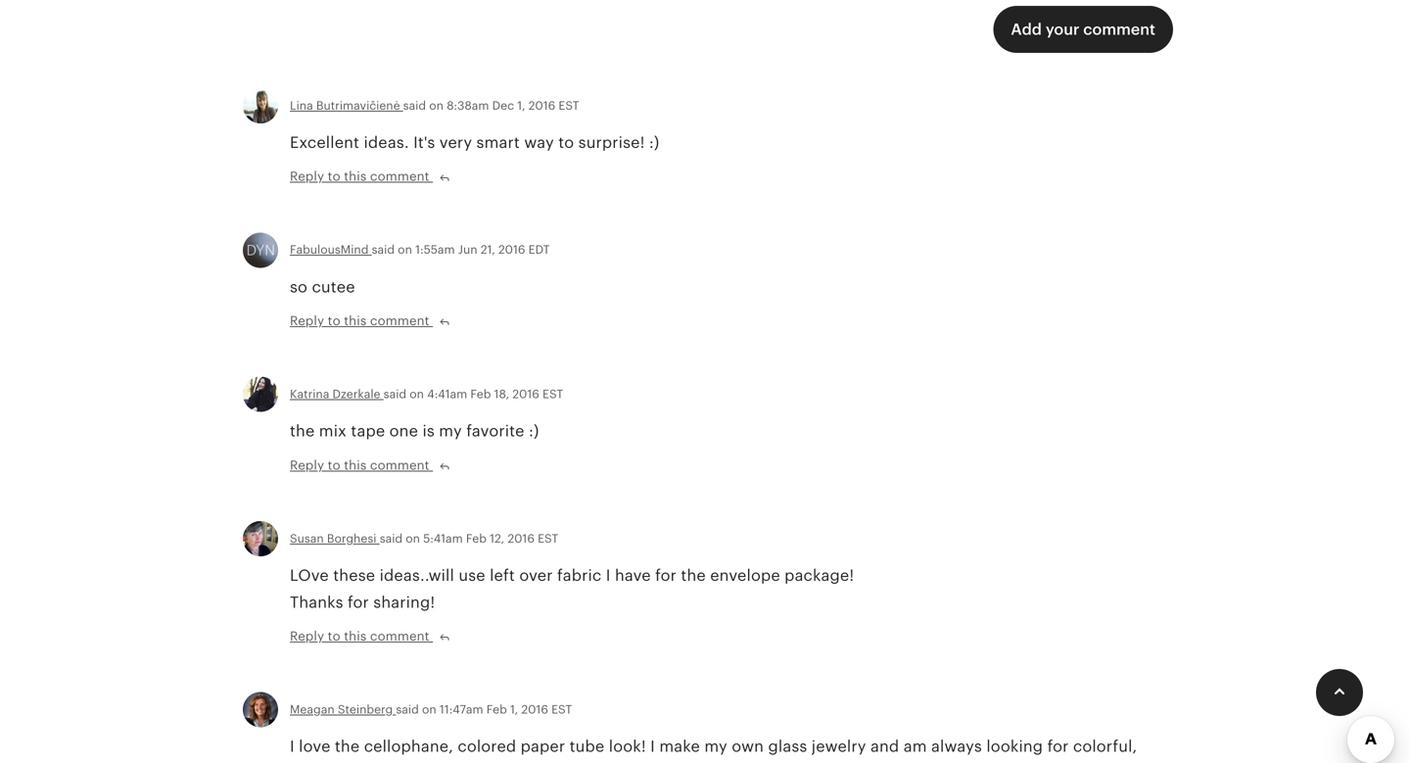 Task type: describe. For each thing, give the bounding box(es) containing it.
comment for so cutee
[[370, 314, 430, 328]]

0 horizontal spatial i
[[290, 738, 295, 756]]

your
[[1046, 21, 1080, 38]]

susan borghesi said on 5:41am feb 12, 2016 est
[[290, 532, 559, 545]]

said for excellent ideas. it's very smart way to surprise! :)
[[403, 99, 426, 112]]

comment inside button
[[1084, 21, 1156, 38]]

reply for excellent
[[290, 169, 324, 184]]

this for mix
[[344, 458, 367, 473]]

12,
[[490, 532, 505, 545]]

paper
[[521, 738, 566, 756]]

susan
[[290, 532, 324, 545]]

mix
[[319, 422, 347, 440]]

dzerkale
[[333, 388, 381, 401]]

reply to this comment for ideas.
[[290, 169, 433, 184]]

reply to this comment for mix
[[290, 458, 433, 473]]

cellophane,
[[364, 738, 454, 756]]

reply for so
[[290, 314, 324, 328]]

4 reply from the top
[[290, 629, 324, 644]]

to for excellent ideas. it's very smart way to surprise! :)
[[328, 169, 341, 184]]

2016 right 21,
[[499, 243, 526, 256]]

i love the cellophane, colored paper tube look! i make my own glass jewelry and am always looking for colorful,
[[290, 738, 1154, 763]]

said for i love the cellophane, colored paper tube look! i make my own glass jewelry and am always looking for colorful,
[[396, 703, 419, 716]]

reply to this comment for cutee
[[290, 314, 433, 328]]

these
[[333, 567, 375, 585]]

0 horizontal spatial the
[[290, 422, 315, 440]]

is
[[423, 422, 435, 440]]

21,
[[481, 243, 495, 256]]

said left 1:55am
[[372, 243, 395, 256]]

reply to this comment link for mix
[[290, 456, 451, 474]]

dec
[[492, 99, 514, 112]]

lina
[[290, 99, 313, 112]]

the inside i love the cellophane, colored paper tube look! i make my own glass jewelry and am always looking for colorful,
[[335, 738, 360, 756]]

8:38am dec 1, 2016 est link
[[447, 99, 580, 112]]

1:55am
[[415, 243, 455, 256]]

add your comment button
[[994, 6, 1174, 53]]

reply for the
[[290, 458, 324, 473]]

edt
[[529, 243, 550, 256]]

tape
[[351, 422, 385, 440]]

sharing!
[[374, 594, 435, 611]]

meagan steinberg link
[[290, 703, 396, 716]]

excellent
[[290, 134, 360, 151]]

5:41am
[[423, 532, 463, 545]]

my inside i love the cellophane, colored paper tube look! i make my own glass jewelry and am always looking for colorful,
[[705, 738, 728, 756]]

butrimavičienė
[[316, 99, 400, 112]]

0 vertical spatial for
[[656, 567, 677, 585]]

the mix tape one is my favorite :)
[[290, 422, 539, 440]]

use
[[459, 567, 486, 585]]

to down thanks
[[328, 629, 341, 644]]

est for tube
[[552, 703, 572, 716]]

katrina dzerkale said on 4:41am feb 18, 2016 est
[[290, 388, 564, 401]]

smart
[[477, 134, 520, 151]]

envelope
[[710, 567, 781, 585]]

8:38am
[[447, 99, 489, 112]]

18,
[[494, 388, 510, 401]]

favorite
[[467, 422, 525, 440]]

0 vertical spatial :)
[[649, 134, 660, 151]]

have
[[615, 567, 651, 585]]

ideas.
[[364, 134, 409, 151]]

am
[[904, 738, 927, 756]]

colored
[[458, 738, 517, 756]]

so cutee
[[290, 278, 355, 296]]

this for ideas.
[[344, 169, 367, 184]]

glass
[[769, 738, 808, 756]]

thanks
[[290, 594, 344, 611]]

katrina
[[290, 388, 330, 401]]

reply to this comment link for ideas.
[[290, 168, 451, 186]]

4:41am feb 18, 2016 est link
[[427, 388, 564, 401]]

11:47am
[[440, 703, 484, 716]]



Task type: locate. For each thing, give the bounding box(es) containing it.
lina butrimavičienė said on 8:38am dec 1, 2016 est
[[290, 99, 580, 112]]

2016 for tube
[[522, 703, 549, 716]]

jewelry
[[812, 738, 867, 756]]

4 reply to this comment from the top
[[290, 629, 433, 644]]

love
[[299, 738, 331, 756]]

to down mix
[[328, 458, 341, 473]]

:)
[[649, 134, 660, 151], [529, 422, 539, 440]]

0 horizontal spatial for
[[348, 594, 369, 611]]

looking
[[987, 738, 1044, 756]]

very
[[440, 134, 472, 151]]

2016 up the paper
[[522, 703, 549, 716]]

2 horizontal spatial for
[[1048, 738, 1069, 756]]

2 horizontal spatial i
[[651, 738, 655, 756]]

the right "love"
[[335, 738, 360, 756]]

comment for the mix tape one is my favorite :)
[[370, 458, 430, 473]]

the left mix
[[290, 422, 315, 440]]

surprise!
[[579, 134, 645, 151]]

on left 5:41am
[[406, 532, 420, 545]]

i left have
[[606, 567, 611, 585]]

to
[[559, 134, 574, 151], [328, 169, 341, 184], [328, 314, 341, 328], [328, 458, 341, 473], [328, 629, 341, 644]]

for right looking at the bottom of the page
[[1048, 738, 1069, 756]]

1, up colored
[[510, 703, 518, 716]]

reply to this comment link down "cutee"
[[290, 312, 451, 330]]

said for love these ideas..will use left over fabric i have for the envelope package!
[[380, 532, 403, 545]]

fabulousmind said on 1:55am jun 21, 2016 edt
[[290, 243, 550, 256]]

reply down mix
[[290, 458, 324, 473]]

said right borghesi
[[380, 532, 403, 545]]

i left "love"
[[290, 738, 295, 756]]

to down "cutee"
[[328, 314, 341, 328]]

11:47am feb 1, 2016 est link
[[440, 703, 572, 716]]

to for the mix tape one is my favorite :)
[[328, 458, 341, 473]]

reply to this comment
[[290, 169, 433, 184], [290, 314, 433, 328], [290, 458, 433, 473], [290, 629, 433, 644]]

0 vertical spatial 1,
[[518, 99, 526, 112]]

3 reply to this comment link from the top
[[290, 456, 451, 474]]

said up it's
[[403, 99, 426, 112]]

0 vertical spatial my
[[439, 422, 462, 440]]

package!
[[785, 567, 855, 585]]

so
[[290, 278, 308, 296]]

1 horizontal spatial my
[[705, 738, 728, 756]]

on left 1:55am
[[398, 243, 412, 256]]

2016 right 12,
[[508, 532, 535, 545]]

susan borghesi link
[[290, 532, 380, 545]]

reply to this comment link
[[290, 168, 451, 186], [290, 312, 451, 330], [290, 456, 451, 474], [290, 628, 451, 645]]

2 vertical spatial the
[[335, 738, 360, 756]]

2016 for favorite
[[513, 388, 540, 401]]

for right have
[[656, 567, 677, 585]]

meagan
[[290, 703, 335, 716]]

2016 right '18,'
[[513, 388, 540, 401]]

to right way at the left top of the page
[[559, 134, 574, 151]]

cutee
[[312, 278, 355, 296]]

i inside love these ideas..will use left over fabric i have for the envelope package! thanks for sharing!
[[606, 567, 611, 585]]

1 horizontal spatial :)
[[649, 134, 660, 151]]

1, right dec
[[518, 99, 526, 112]]

1 reply from the top
[[290, 169, 324, 184]]

on for cellophane,
[[422, 703, 437, 716]]

love these ideas..will use left over fabric i have for the envelope package! thanks for sharing!
[[290, 567, 855, 611]]

1 this from the top
[[344, 169, 367, 184]]

1 vertical spatial :)
[[529, 422, 539, 440]]

on left 8:38am in the top of the page
[[429, 99, 444, 112]]

way
[[525, 134, 554, 151]]

borghesi
[[327, 532, 377, 545]]

meagan steinberg said on 11:47am feb 1, 2016 est
[[290, 703, 572, 716]]

for inside i love the cellophane, colored paper tube look! i make my own glass jewelry and am always looking for colorful,
[[1048, 738, 1069, 756]]

ideas..will
[[380, 567, 455, 585]]

2016 for to
[[529, 99, 556, 112]]

1 vertical spatial for
[[348, 594, 369, 611]]

feb right 11:47am
[[487, 703, 507, 716]]

said for the mix tape one is my favorite :)
[[384, 388, 407, 401]]

tube
[[570, 738, 605, 756]]

and
[[871, 738, 900, 756]]

:) right favorite
[[529, 422, 539, 440]]

1 reply to this comment link from the top
[[290, 168, 451, 186]]

est for favorite
[[543, 388, 564, 401]]

reply to this comment down ideas.
[[290, 169, 433, 184]]

love
[[290, 567, 329, 585]]

jun
[[458, 243, 478, 256]]

this down excellent
[[344, 169, 367, 184]]

0 vertical spatial the
[[290, 422, 315, 440]]

colorful,
[[1074, 738, 1138, 756]]

1 vertical spatial my
[[705, 738, 728, 756]]

feb left '18,'
[[471, 388, 491, 401]]

one
[[390, 422, 418, 440]]

2016
[[529, 99, 556, 112], [499, 243, 526, 256], [513, 388, 540, 401], [508, 532, 535, 545], [522, 703, 549, 716]]

2 vertical spatial feb
[[487, 703, 507, 716]]

the
[[290, 422, 315, 440], [681, 567, 706, 585], [335, 738, 360, 756]]

reply to this comment link down the sharing!
[[290, 628, 451, 645]]

4 reply to this comment link from the top
[[290, 628, 451, 645]]

i
[[606, 567, 611, 585], [290, 738, 295, 756], [651, 738, 655, 756]]

on left '4:41am'
[[410, 388, 424, 401]]

own
[[732, 738, 764, 756]]

this down "cutee"
[[344, 314, 367, 328]]

est right '18,'
[[543, 388, 564, 401]]

reply to this comment down the sharing!
[[290, 629, 433, 644]]

est up surprise!
[[559, 99, 580, 112]]

0 horizontal spatial :)
[[529, 422, 539, 440]]

5:41am feb 12, 2016 est link
[[423, 532, 559, 545]]

i right look! on the left of the page
[[651, 738, 655, 756]]

1 vertical spatial the
[[681, 567, 706, 585]]

lina butrimavičienė link
[[290, 99, 403, 112]]

reply to this comment link down ideas.
[[290, 168, 451, 186]]

reply to this comment down "cutee"
[[290, 314, 433, 328]]

excellent ideas. it's very smart way to surprise! :)
[[290, 134, 660, 151]]

reply down the so
[[290, 314, 324, 328]]

0 horizontal spatial my
[[439, 422, 462, 440]]

add
[[1011, 21, 1042, 38]]

make
[[660, 738, 700, 756]]

3 this from the top
[[344, 458, 367, 473]]

for down these
[[348, 594, 369, 611]]

on for one
[[410, 388, 424, 401]]

1,
[[518, 99, 526, 112], [510, 703, 518, 716]]

1 horizontal spatial the
[[335, 738, 360, 756]]

the inside love these ideas..will use left over fabric i have for the envelope package! thanks for sharing!
[[681, 567, 706, 585]]

look!
[[609, 738, 646, 756]]

1 vertical spatial 1,
[[510, 703, 518, 716]]

this down tape
[[344, 458, 367, 473]]

comment down one
[[370, 458, 430, 473]]

1, for smart
[[518, 99, 526, 112]]

this down these
[[344, 629, 367, 644]]

my
[[439, 422, 462, 440], [705, 738, 728, 756]]

on left 11:47am
[[422, 703, 437, 716]]

the left envelope
[[681, 567, 706, 585]]

comment
[[1084, 21, 1156, 38], [370, 169, 430, 184], [370, 314, 430, 328], [370, 458, 430, 473], [370, 629, 430, 644]]

:) right surprise!
[[649, 134, 660, 151]]

said up one
[[384, 388, 407, 401]]

my right is
[[439, 422, 462, 440]]

to down excellent
[[328, 169, 341, 184]]

left
[[490, 567, 515, 585]]

3 reply to this comment from the top
[[290, 458, 433, 473]]

always
[[932, 738, 983, 756]]

fabulousmind
[[290, 243, 369, 256]]

fabulousmind link
[[290, 243, 372, 256]]

1:55am jun 21, 2016 edt link
[[415, 243, 550, 256]]

1 vertical spatial feb
[[466, 532, 487, 545]]

reply down excellent
[[290, 169, 324, 184]]

reply down thanks
[[290, 629, 324, 644]]

comment down the sharing!
[[370, 629, 430, 644]]

this for cutee
[[344, 314, 367, 328]]

est for to
[[559, 99, 580, 112]]

comment for excellent ideas. it's very smart way to surprise! :)
[[370, 169, 430, 184]]

over
[[520, 567, 553, 585]]

steinberg
[[338, 703, 393, 716]]

reply to this comment down tape
[[290, 458, 433, 473]]

4 this from the top
[[344, 629, 367, 644]]

comment down fabulousmind said on 1:55am jun 21, 2016 edt
[[370, 314, 430, 328]]

1 horizontal spatial i
[[606, 567, 611, 585]]

to for so cutee
[[328, 314, 341, 328]]

said
[[403, 99, 426, 112], [372, 243, 395, 256], [384, 388, 407, 401], [380, 532, 403, 545], [396, 703, 419, 716]]

feb left 12,
[[466, 532, 487, 545]]

est
[[559, 99, 580, 112], [543, 388, 564, 401], [538, 532, 559, 545], [552, 703, 572, 716]]

1, for colored
[[510, 703, 518, 716]]

2 reply to this comment from the top
[[290, 314, 433, 328]]

said up cellophane,
[[396, 703, 419, 716]]

2 reply to this comment link from the top
[[290, 312, 451, 330]]

est up over on the bottom left of page
[[538, 532, 559, 545]]

comment down ideas.
[[370, 169, 430, 184]]

2 this from the top
[[344, 314, 367, 328]]

0 vertical spatial feb
[[471, 388, 491, 401]]

it's
[[414, 134, 435, 151]]

this
[[344, 169, 367, 184], [344, 314, 367, 328], [344, 458, 367, 473], [344, 629, 367, 644]]

katrina dzerkale link
[[290, 388, 384, 401]]

2 reply from the top
[[290, 314, 324, 328]]

2 vertical spatial for
[[1048, 738, 1069, 756]]

feb for my
[[471, 388, 491, 401]]

my left the own on the bottom right of page
[[705, 738, 728, 756]]

reply
[[290, 169, 324, 184], [290, 314, 324, 328], [290, 458, 324, 473], [290, 629, 324, 644]]

2 horizontal spatial the
[[681, 567, 706, 585]]

1 reply to this comment from the top
[[290, 169, 433, 184]]

reply to this comment link for cutee
[[290, 312, 451, 330]]

4:41am
[[427, 388, 468, 401]]

feb
[[471, 388, 491, 401], [466, 532, 487, 545], [487, 703, 507, 716]]

on for very
[[429, 99, 444, 112]]

1 horizontal spatial for
[[656, 567, 677, 585]]

3 reply from the top
[[290, 458, 324, 473]]

add your comment
[[1011, 21, 1156, 38]]

feb for paper
[[487, 703, 507, 716]]

comment right the your
[[1084, 21, 1156, 38]]

on
[[429, 99, 444, 112], [398, 243, 412, 256], [410, 388, 424, 401], [406, 532, 420, 545], [422, 703, 437, 716]]

est up the paper
[[552, 703, 572, 716]]

reply to this comment link down tape
[[290, 456, 451, 474]]

2016 up way at the left top of the page
[[529, 99, 556, 112]]

fabric
[[557, 567, 602, 585]]

for
[[656, 567, 677, 585], [348, 594, 369, 611], [1048, 738, 1069, 756]]



Task type: vqa. For each thing, say whether or not it's contained in the screenshot.
sharing!
yes



